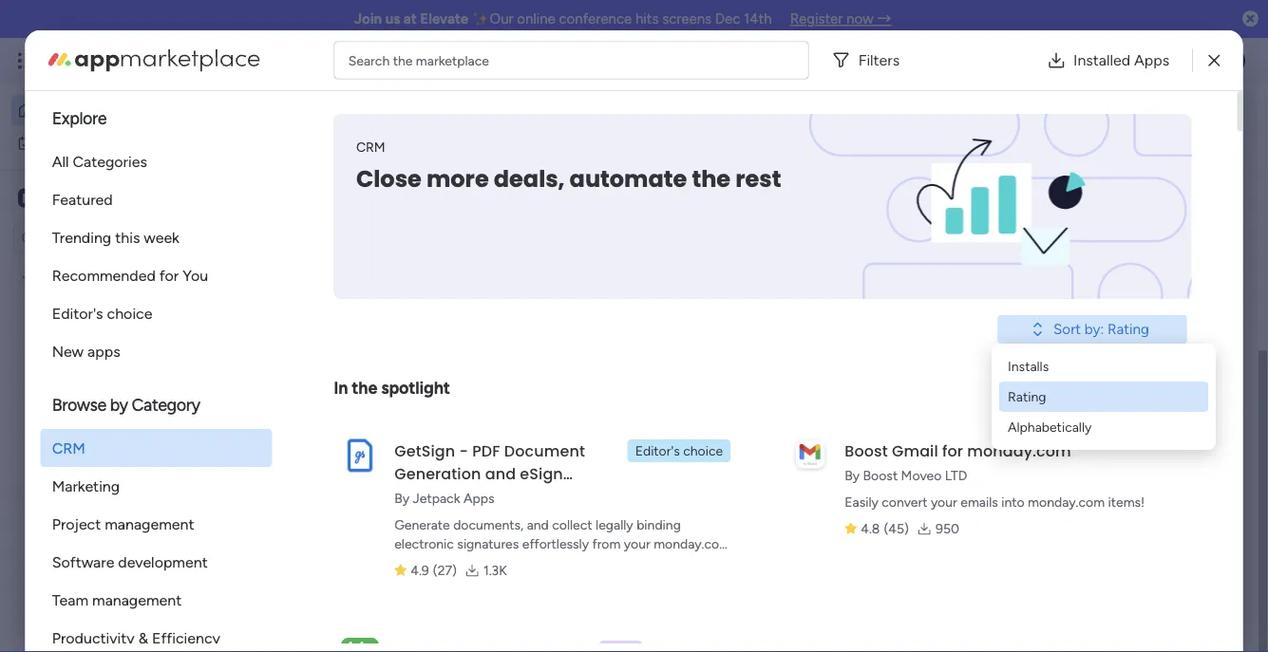 Task type: describe. For each thing, give the bounding box(es) containing it.
legally
[[595, 517, 633, 534]]

easily
[[845, 495, 878, 511]]

electronic
[[394, 536, 454, 553]]

boost your workflow in minutes with ready-made templates
[[966, 92, 1214, 133]]

templates inside boost your workflow in minutes with ready-made templates
[[1053, 115, 1121, 133]]

you
[[183, 267, 208, 285]]

explore for explore
[[52, 108, 107, 129]]

emails
[[960, 495, 998, 511]]

join a webinar element
[[955, 436, 1240, 512]]

by inside boost gmail for monday.com by boost moveo ltd
[[845, 468, 860, 484]]

development
[[118, 554, 208, 572]]

4.9
[[410, 563, 429, 579]]

0 horizontal spatial choice
[[107, 305, 153, 323]]

watch a live walkthrough
[[1030, 477, 1179, 493]]

1.3k
[[483, 563, 507, 579]]

monday.com inside generate documents, and collect legally binding electronic signatures effortlessly from your monday.com boards
[[653, 536, 730, 553]]

4.8
[[861, 521, 880, 537]]

recommended for you
[[52, 267, 208, 285]]

boards
[[394, 555, 435, 572]]

help center learn and get support
[[1030, 364, 1162, 402]]

software development
[[52, 554, 208, 572]]

crm for crm
[[52, 440, 85, 458]]

banner logo image
[[822, 114, 1169, 299]]

apps
[[88, 343, 120, 361]]

and inside generate documents, and collect legally binding electronic signatures effortlessly from your monday.com boards
[[527, 517, 549, 534]]

sort by: rating button
[[997, 315, 1187, 344]]

join for join a webinar
[[1030, 455, 1056, 471]]

& for learn
[[997, 218, 1007, 236]]

productivity
[[52, 630, 135, 648]]

with
[[1184, 92, 1214, 110]]

filters
[[859, 51, 900, 69]]

✨
[[472, 10, 486, 28]]

1 vertical spatial choice
[[683, 443, 723, 459]]

your inside generate documents, and collect legally binding electronic signatures effortlessly from your monday.com boards
[[624, 536, 650, 553]]

help image
[[1149, 51, 1168, 70]]

plans
[[358, 53, 390, 69]]

join a webinar
[[1030, 455, 1119, 471]]

workflow
[[1044, 92, 1107, 110]]

learn & get inspired
[[955, 218, 1092, 236]]

boost for your
[[966, 92, 1006, 110]]

marketing
[[52, 478, 120, 496]]

0 horizontal spatial workspace
[[81, 189, 156, 207]]

learn for help
[[1030, 386, 1063, 402]]

esign
[[520, 463, 563, 485]]

new apps
[[52, 343, 120, 361]]

getting started element
[[955, 254, 1240, 330]]

menu menu
[[1000, 352, 1209, 443]]

binding
[[636, 517, 681, 534]]

boost for gmail
[[845, 440, 888, 462]]

1 vertical spatial apps
[[463, 491, 494, 507]]

project management
[[52, 516, 194, 534]]

a for watch
[[1072, 477, 1079, 493]]

the for spotlight
[[351, 378, 377, 399]]

center
[[1062, 364, 1102, 380]]

marketplace
[[416, 52, 489, 68]]

main workspace inside workspace selection element
[[44, 189, 156, 207]]

see plans
[[332, 53, 390, 69]]

elevate
[[420, 10, 469, 28]]

alphabetically
[[1008, 420, 1092, 436]]

rating inside menu "menu"
[[1008, 389, 1047, 405]]

online
[[517, 10, 556, 28]]

automate
[[570, 163, 687, 195]]

generation
[[394, 463, 481, 485]]

the inside crm close more deals, automate the rest
[[692, 163, 731, 195]]

register
[[790, 10, 843, 28]]

walkthrough
[[1105, 477, 1179, 493]]

0 horizontal spatial editor's choice
[[52, 305, 153, 323]]

deals,
[[494, 163, 565, 195]]

team management
[[52, 592, 182, 610]]

0 vertical spatial learn
[[955, 218, 993, 236]]

select product image
[[17, 51, 36, 70]]

watch
[[1030, 477, 1069, 493]]

live
[[1082, 477, 1102, 493]]

us
[[386, 10, 400, 28]]

moveo
[[901, 468, 942, 484]]

at
[[404, 10, 417, 28]]

0 vertical spatial get
[[1010, 218, 1033, 236]]

explore templates
[[1036, 157, 1159, 175]]

getsign - pdf document generation and esign collection
[[394, 440, 585, 507]]

register now →
[[790, 10, 892, 28]]

installed apps button
[[1032, 41, 1185, 79]]

app logo image for by jetpack apps
[[341, 437, 379, 475]]

management for team management
[[92, 592, 182, 610]]

4.8 (45)
[[861, 521, 909, 537]]

installs
[[1008, 359, 1049, 375]]

gmail
[[892, 440, 938, 462]]

getsign
[[394, 440, 455, 462]]

trending
[[52, 229, 111, 247]]

team
[[52, 592, 88, 610]]

Search in workspace field
[[40, 228, 159, 250]]

-
[[459, 440, 468, 462]]

project for project management
[[45, 274, 88, 290]]

pdf
[[472, 440, 500, 462]]

0 horizontal spatial for
[[159, 267, 179, 285]]

help
[[1030, 364, 1059, 380]]

effortlessly
[[522, 536, 589, 553]]

learn for getting
[[1030, 295, 1063, 311]]

by:
[[1084, 321, 1104, 338]]

apps marketplace image
[[48, 49, 260, 72]]

1 horizontal spatial work
[[406, 134, 437, 151]]

the for marketplace
[[393, 52, 413, 68]]

0 vertical spatial main workspace
[[384, 108, 507, 129]]

m for workspace image
[[22, 190, 33, 206]]

0 vertical spatial workspace
[[425, 108, 507, 129]]

bob builder image
[[1215, 46, 1246, 76]]

sort by: rating
[[1053, 321, 1149, 338]]

get inside help center learn and get support
[[1092, 386, 1112, 402]]

this
[[115, 229, 140, 247]]

documents,
[[453, 517, 523, 534]]

and inside "getsign - pdf document generation and esign collection"
[[485, 463, 516, 485]]

crm close more deals, automate the rest
[[356, 139, 781, 195]]

→
[[877, 10, 892, 28]]

my work image
[[17, 134, 34, 152]]

help center element
[[955, 345, 1240, 421]]

works
[[1175, 295, 1210, 311]]

1 vertical spatial by
[[394, 491, 409, 507]]

made
[[1011, 115, 1049, 133]]

home button
[[11, 95, 204, 125]]

boost gmail for monday.com by boost moveo ltd
[[845, 440, 1071, 484]]

into
[[1001, 495, 1025, 511]]

dec
[[715, 10, 741, 28]]

search the marketplace
[[348, 52, 489, 68]]

filters button
[[825, 41, 915, 79]]

join for join us at elevate ✨ our online conference hits screens dec 14th
[[354, 10, 382, 28]]

2 vertical spatial boost
[[863, 468, 898, 484]]

jetpack
[[412, 491, 460, 507]]

more
[[426, 163, 489, 195]]



Task type: vqa. For each thing, say whether or not it's contained in the screenshot.
No apps installed yet image
no



Task type: locate. For each thing, give the bounding box(es) containing it.
1 vertical spatial a
[[1072, 477, 1079, 493]]

by jetpack apps
[[394, 491, 494, 507]]

boost inside boost your workflow in minutes with ready-made templates
[[966, 92, 1006, 110]]

editor's choice down project management
[[52, 305, 153, 323]]

productivity & efficiency
[[52, 630, 220, 648]]

in the spotlight
[[333, 378, 450, 399]]

a for join
[[1059, 455, 1067, 471]]

0 vertical spatial the
[[393, 52, 413, 68]]

in
[[333, 378, 348, 399]]

items!
[[1108, 495, 1145, 511]]

templates down workflow
[[1053, 115, 1121, 133]]

week
[[144, 229, 180, 247]]

screens
[[662, 10, 712, 28]]

workspace image
[[325, 106, 371, 152]]

collection
[[394, 486, 472, 507]]

m for workspace icon
[[338, 115, 357, 143]]

1 horizontal spatial m
[[338, 115, 357, 143]]

project
[[45, 274, 88, 290], [52, 516, 101, 534]]

join us at elevate ✨ our online conference hits screens dec 14th
[[354, 10, 772, 28]]

getting started learn how monday.com works
[[1030, 273, 1210, 311]]

getting
[[1030, 273, 1077, 289]]

management for project management
[[105, 516, 194, 534]]

spotlight
[[381, 378, 450, 399]]

our
[[490, 10, 514, 28]]

installed
[[1074, 51, 1131, 69]]

1 horizontal spatial workspace
[[425, 108, 507, 129]]

1 horizontal spatial crm
[[356, 139, 385, 155]]

explore up all
[[52, 108, 107, 129]]

in
[[1110, 92, 1122, 110]]

0 vertical spatial by
[[845, 468, 860, 484]]

register now → link
[[790, 10, 892, 28]]

0 vertical spatial apps
[[1135, 51, 1170, 69]]

1 vertical spatial for
[[942, 440, 963, 462]]

categories
[[73, 153, 147, 171]]

0 horizontal spatial rating
[[1008, 389, 1047, 405]]

software
[[52, 554, 114, 572]]

0 horizontal spatial explore
[[52, 108, 107, 129]]

learn inside "getting started learn how monday.com works"
[[1030, 295, 1063, 311]]

apps up documents,
[[463, 491, 494, 507]]

the left rest
[[692, 163, 731, 195]]

1 vertical spatial editor's
[[635, 443, 680, 459]]

1 horizontal spatial a
[[1072, 477, 1079, 493]]

the right "in"
[[351, 378, 377, 399]]

get left inspired
[[1010, 218, 1033, 236]]

project up software on the left of the page
[[52, 516, 101, 534]]

rating right by:
[[1107, 321, 1149, 338]]

project down trending
[[45, 274, 88, 290]]

1 vertical spatial join
[[1030, 455, 1056, 471]]

all
[[52, 153, 69, 171]]

started
[[1080, 273, 1124, 289]]

1 vertical spatial &
[[138, 630, 148, 648]]

1 vertical spatial editor's choice
[[635, 443, 723, 459]]

crm up close
[[356, 139, 385, 155]]

0 horizontal spatial your
[[624, 536, 650, 553]]

1 horizontal spatial explore
[[1036, 157, 1087, 175]]

1 horizontal spatial editor's
[[635, 443, 680, 459]]

1 vertical spatial learn
[[1030, 295, 1063, 311]]

main workspace up work management
[[384, 108, 507, 129]]

0 horizontal spatial get
[[1010, 218, 1033, 236]]

your inside boost your workflow in minutes with ready-made templates
[[1010, 92, 1040, 110]]

1 horizontal spatial by
[[845, 468, 860, 484]]

rating inside dropdown button
[[1107, 321, 1149, 338]]

from
[[592, 536, 620, 553]]

950
[[936, 521, 959, 537]]

by
[[845, 468, 860, 484], [394, 491, 409, 507]]

all categories
[[52, 153, 147, 171]]

1 horizontal spatial apps
[[1135, 51, 1170, 69]]

0 vertical spatial choice
[[107, 305, 153, 323]]

monday.com inside "getting started learn how monday.com works"
[[1095, 295, 1172, 311]]

1 horizontal spatial choice
[[683, 443, 723, 459]]

and down pdf
[[485, 463, 516, 485]]

work right component image
[[406, 134, 437, 151]]

1 horizontal spatial join
[[1030, 455, 1056, 471]]

efficiency
[[152, 630, 220, 648]]

new
[[52, 343, 84, 361]]

0 vertical spatial main
[[384, 108, 421, 129]]

crm inside crm close more deals, automate the rest
[[356, 139, 385, 155]]

0 vertical spatial join
[[354, 10, 382, 28]]

1 horizontal spatial main
[[384, 108, 421, 129]]

apps inside button
[[1135, 51, 1170, 69]]

editor's up new apps
[[52, 305, 103, 323]]

1 vertical spatial boost
[[845, 440, 888, 462]]

4.9 (27)
[[410, 563, 457, 579]]

collect
[[552, 517, 592, 534]]

generate documents, and collect legally binding electronic signatures effortlessly from your monday.com boards
[[394, 517, 730, 572]]

1 vertical spatial main
[[44, 189, 77, 207]]

m left featured
[[22, 190, 33, 206]]

main workspace
[[384, 108, 507, 129], [44, 189, 156, 207]]

join inside join a webinar element
[[1030, 455, 1056, 471]]

0 horizontal spatial join
[[354, 10, 382, 28]]

project for project management
[[52, 516, 101, 534]]

0 vertical spatial your
[[1010, 92, 1040, 110]]

apps right search everything image
[[1135, 51, 1170, 69]]

0 horizontal spatial &
[[138, 630, 148, 648]]

1 vertical spatial templates
[[1091, 157, 1159, 175]]

templates inside button
[[1091, 157, 1159, 175]]

apps image
[[1061, 51, 1080, 70]]

& left inspired
[[997, 218, 1007, 236]]

boost up the "ready-"
[[966, 92, 1006, 110]]

for left you
[[159, 267, 179, 285]]

0 vertical spatial explore
[[52, 108, 107, 129]]

m inside workspace image
[[22, 190, 33, 206]]

1 vertical spatial crm
[[52, 440, 85, 458]]

m
[[338, 115, 357, 143], [22, 190, 33, 206]]

learn inside help center learn and get support
[[1030, 386, 1063, 402]]

0 horizontal spatial and
[[485, 463, 516, 485]]

m inside workspace icon
[[338, 115, 357, 143]]

boost up easily
[[863, 468, 898, 484]]

category
[[132, 395, 200, 416]]

1 horizontal spatial main workspace
[[384, 108, 507, 129]]

generate
[[394, 517, 450, 534]]

easily convert your emails into monday.com items!
[[845, 495, 1145, 511]]

monday.com inside boost gmail for monday.com by boost moveo ltd
[[967, 440, 1071, 462]]

& for productivity
[[138, 630, 148, 648]]

1 vertical spatial rating
[[1008, 389, 1047, 405]]

1 vertical spatial work
[[406, 134, 437, 151]]

how
[[1066, 295, 1092, 311]]

2 horizontal spatial the
[[692, 163, 731, 195]]

workspace down 'categories'
[[81, 189, 156, 207]]

1 vertical spatial main workspace
[[44, 189, 156, 207]]

0 horizontal spatial crm
[[52, 440, 85, 458]]

join left us
[[354, 10, 382, 28]]

main up component image
[[384, 108, 421, 129]]

work management
[[406, 134, 525, 151]]

explore inside button
[[1036, 157, 1087, 175]]

app logo image for by boost moveo ltd
[[791, 437, 829, 475]]

monday.com down "started"
[[1095, 295, 1172, 311]]

support
[[1115, 386, 1162, 402]]

0 horizontal spatial a
[[1059, 455, 1067, 471]]

see
[[332, 53, 355, 69]]

join
[[354, 10, 382, 28], [1030, 455, 1056, 471]]

join up watch at the bottom of page
[[1030, 455, 1056, 471]]

1 vertical spatial workspace
[[81, 189, 156, 207]]

2 horizontal spatial your
[[1010, 92, 1040, 110]]

monday.com down binding
[[653, 536, 730, 553]]

1 horizontal spatial get
[[1092, 386, 1112, 402]]

ltd
[[945, 468, 967, 484]]

monday.com down 'alphabetically'
[[967, 440, 1071, 462]]

boost
[[966, 92, 1006, 110], [845, 440, 888, 462], [863, 468, 898, 484]]

and down center
[[1066, 386, 1088, 402]]

0 horizontal spatial main workspace
[[44, 189, 156, 207]]

1 vertical spatial get
[[1092, 386, 1112, 402]]

and inside help center learn and get support
[[1066, 386, 1088, 402]]

option
[[0, 265, 242, 269]]

0 vertical spatial a
[[1059, 455, 1067, 471]]

crm up marketing on the bottom left of the page
[[52, 440, 85, 458]]

browse
[[52, 395, 106, 416]]

1 vertical spatial your
[[931, 495, 957, 511]]

ready-
[[966, 115, 1011, 133]]

inspired
[[1037, 218, 1092, 236]]

0 vertical spatial rating
[[1107, 321, 1149, 338]]

app logo image
[[341, 437, 379, 475], [791, 437, 829, 475]]

main inside workspace selection element
[[44, 189, 77, 207]]

conference
[[559, 10, 632, 28]]

signatures
[[457, 536, 519, 553]]

explore down made
[[1036, 157, 1087, 175]]

1 horizontal spatial app logo image
[[791, 437, 829, 475]]

2 vertical spatial and
[[527, 517, 549, 534]]

1 vertical spatial the
[[692, 163, 731, 195]]

1 vertical spatial m
[[22, 190, 33, 206]]

monday.com down watch at the bottom of page
[[1028, 495, 1105, 511]]

learn down help
[[1030, 386, 1063, 402]]

minutes
[[1126, 92, 1181, 110]]

work right monday
[[154, 50, 188, 71]]

m left component image
[[338, 115, 357, 143]]

project inside list box
[[45, 274, 88, 290]]

learn left inspired
[[955, 218, 993, 236]]

boost left gmail
[[845, 440, 888, 462]]

the right plans
[[393, 52, 413, 68]]

project management list box
[[0, 262, 242, 555]]

close
[[356, 163, 421, 195]]

workspace
[[425, 108, 507, 129], [81, 189, 156, 207]]

0 vertical spatial &
[[997, 218, 1007, 236]]

crm
[[356, 139, 385, 155], [52, 440, 85, 458]]

monday work management
[[85, 50, 295, 71]]

1 app logo image from the left
[[341, 437, 379, 475]]

trending this week
[[52, 229, 180, 247]]

0 vertical spatial and
[[1066, 386, 1088, 402]]

0 horizontal spatial editor's
[[52, 305, 103, 323]]

editor's
[[52, 305, 103, 323], [635, 443, 680, 459]]

crm for crm close more deals, automate the rest
[[356, 139, 385, 155]]

1 horizontal spatial your
[[931, 495, 957, 511]]

document
[[504, 440, 585, 462]]

1 vertical spatial project
[[52, 516, 101, 534]]

workspace selection element
[[18, 187, 159, 211]]

management
[[91, 274, 169, 290]]

0 horizontal spatial app logo image
[[341, 437, 379, 475]]

templates down boost your workflow in minutes with ready-made templates
[[1091, 157, 1159, 175]]

browse by category
[[52, 395, 200, 416]]

2 vertical spatial your
[[624, 536, 650, 553]]

your down binding
[[624, 536, 650, 553]]

0 horizontal spatial m
[[22, 190, 33, 206]]

rating
[[1107, 321, 1149, 338], [1008, 389, 1047, 405]]

recommended
[[52, 267, 156, 285]]

main right workspace image
[[44, 189, 77, 207]]

get down center
[[1092, 386, 1112, 402]]

2 horizontal spatial and
[[1066, 386, 1088, 402]]

a up watch at the bottom of page
[[1059, 455, 1067, 471]]

dapulse x slim image
[[1209, 49, 1220, 72]]

editor's up binding
[[635, 443, 680, 459]]

1 horizontal spatial &
[[997, 218, 1007, 236]]

get
[[1010, 218, 1033, 236], [1092, 386, 1112, 402]]

by up "generate"
[[394, 491, 409, 507]]

1 horizontal spatial for
[[942, 440, 963, 462]]

0 vertical spatial m
[[338, 115, 357, 143]]

0 horizontal spatial apps
[[463, 491, 494, 507]]

webinar
[[1070, 455, 1119, 471]]

1 vertical spatial explore
[[1036, 157, 1087, 175]]

1 horizontal spatial editor's choice
[[635, 443, 723, 459]]

sort
[[1053, 321, 1081, 338]]

your up '950'
[[931, 495, 957, 511]]

& left 'efficiency'
[[138, 630, 148, 648]]

and up effortlessly
[[527, 517, 549, 534]]

0 vertical spatial boost
[[966, 92, 1006, 110]]

0 horizontal spatial main
[[44, 189, 77, 207]]

your
[[1010, 92, 1040, 110], [931, 495, 957, 511], [624, 536, 650, 553]]

2 vertical spatial learn
[[1030, 386, 1063, 402]]

see plans button
[[307, 47, 398, 75]]

a
[[1059, 455, 1067, 471], [1072, 477, 1079, 493]]

explore
[[52, 108, 107, 129], [1036, 157, 1087, 175]]

1 vertical spatial and
[[485, 463, 516, 485]]

explore for explore templates
[[1036, 157, 1087, 175]]

your up made
[[1010, 92, 1040, 110]]

hits
[[636, 10, 659, 28]]

a left live
[[1072, 477, 1079, 493]]

component image
[[384, 134, 399, 152]]

1 horizontal spatial the
[[393, 52, 413, 68]]

editor's choice up binding
[[635, 443, 723, 459]]

main workspace down all categories
[[44, 189, 156, 207]]

0 vertical spatial work
[[154, 50, 188, 71]]

search everything image
[[1107, 51, 1126, 70]]

1 horizontal spatial and
[[527, 517, 549, 534]]

1 horizontal spatial rating
[[1107, 321, 1149, 338]]

0 vertical spatial editor's choice
[[52, 305, 153, 323]]

learn
[[955, 218, 993, 236], [1030, 295, 1063, 311], [1030, 386, 1063, 402]]

0 horizontal spatial by
[[394, 491, 409, 507]]

workspace image
[[18, 188, 37, 209]]

and
[[1066, 386, 1088, 402], [485, 463, 516, 485], [527, 517, 549, 534]]

project management
[[45, 274, 169, 290]]

now
[[847, 10, 874, 28]]

rating down help
[[1008, 389, 1047, 405]]

for
[[159, 267, 179, 285], [942, 440, 963, 462]]

2 app logo image from the left
[[791, 437, 829, 475]]

contact sales element
[[955, 527, 1240, 603]]

0 horizontal spatial the
[[351, 378, 377, 399]]

explore templates button
[[966, 147, 1229, 185]]

by up easily
[[845, 468, 860, 484]]

featured
[[52, 191, 113, 209]]

0 horizontal spatial work
[[154, 50, 188, 71]]

management for work management
[[440, 134, 525, 151]]

workspace up work management
[[425, 108, 507, 129]]

0 vertical spatial crm
[[356, 139, 385, 155]]

2 vertical spatial the
[[351, 378, 377, 399]]

by
[[110, 395, 128, 416]]

learn down getting at the right top of page
[[1030, 295, 1063, 311]]

rest
[[735, 163, 781, 195]]

0 vertical spatial editor's
[[52, 305, 103, 323]]

for inside boost gmail for monday.com by boost moveo ltd
[[942, 440, 963, 462]]

for up ltd
[[942, 440, 963, 462]]

0 vertical spatial templates
[[1053, 115, 1121, 133]]



